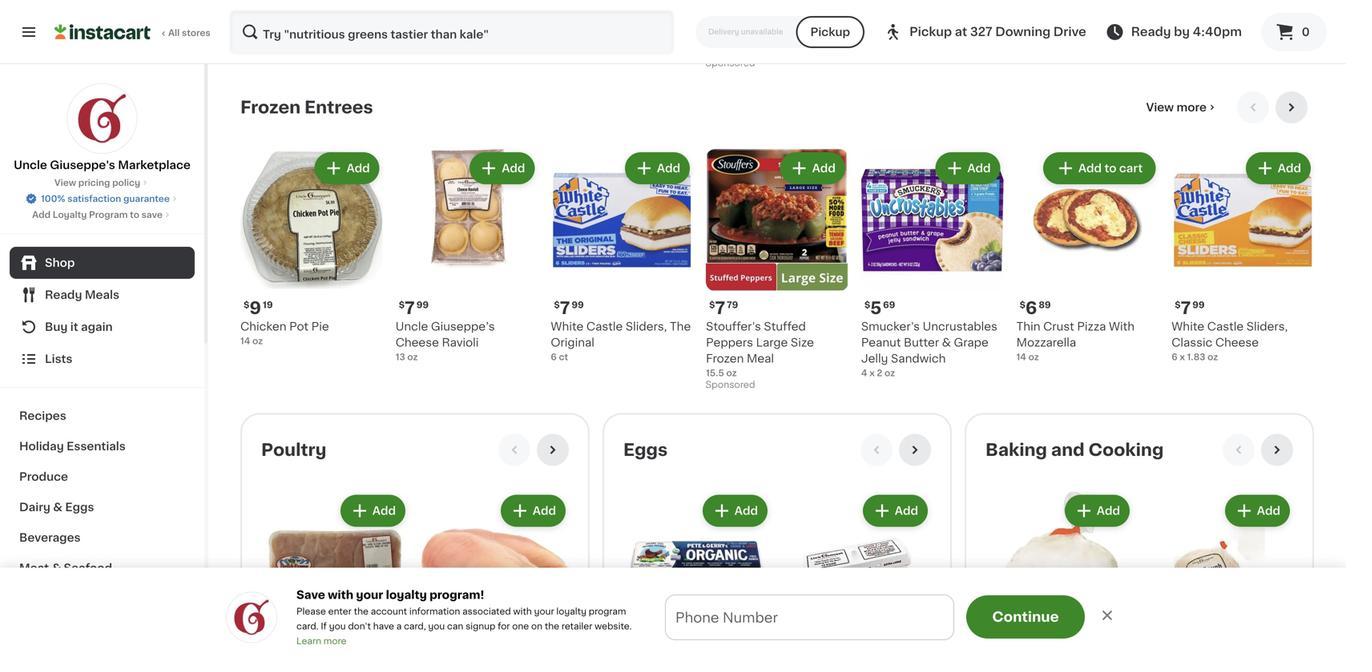 Task type: locate. For each thing, give the bounding box(es) containing it.
0 vertical spatial &
[[943, 337, 952, 349]]

for
[[498, 622, 510, 631]]

14 down chicken
[[241, 337, 250, 346]]

1 vertical spatial uncle
[[396, 321, 428, 332]]

0 horizontal spatial the
[[354, 607, 369, 616]]

1 horizontal spatial frozen
[[706, 353, 744, 365]]

Phone Number text field
[[666, 596, 954, 640]]

0 horizontal spatial more
[[324, 637, 347, 646]]

0 vertical spatial the
[[354, 607, 369, 616]]

view
[[1147, 102, 1175, 113], [54, 178, 76, 187]]

peppers
[[706, 337, 754, 349]]

7 for white castle sliders, classic cheese
[[1182, 300, 1192, 317]]

15.4 oz button
[[551, 0, 694, 24]]

1 7 from the left
[[405, 300, 415, 317]]

99 up uncle giuseppe's cheese ravioli 13 oz
[[417, 301, 429, 310]]

& right dairy
[[53, 502, 63, 513]]

1 vertical spatial your
[[534, 607, 555, 616]]

1 cheese from the left
[[396, 337, 439, 349]]

$ inside $ 9 19
[[244, 301, 250, 310]]

eggs link
[[624, 441, 668, 460]]

product group
[[551, 0, 694, 55], [706, 0, 849, 72], [241, 149, 383, 348], [396, 149, 538, 364], [551, 149, 694, 364], [706, 149, 849, 394], [862, 149, 1004, 380], [1017, 149, 1160, 364], [1172, 149, 1315, 364], [261, 492, 409, 657], [422, 492, 569, 657], [624, 492, 771, 657], [784, 492, 932, 657], [986, 492, 1134, 657], [1147, 492, 1294, 657]]

you down information
[[428, 622, 445, 631]]

1 vertical spatial &
[[53, 502, 63, 513]]

0 horizontal spatial eligible
[[441, 19, 483, 30]]

1 horizontal spatial you
[[428, 622, 445, 631]]

0 horizontal spatial see
[[416, 19, 438, 30]]

add loyalty program to save
[[32, 210, 163, 219]]

holiday inside 'link'
[[19, 441, 64, 452]]

pickup button
[[797, 16, 865, 48]]

pickup inside button
[[811, 26, 851, 38]]

0 horizontal spatial uncle giuseppe's marketplace logo image
[[67, 83, 137, 154]]

1 horizontal spatial cheese
[[1216, 337, 1260, 349]]

loyalty up account
[[386, 590, 427, 601]]

chicken
[[241, 321, 287, 332]]

14
[[241, 337, 250, 346], [1017, 353, 1027, 362]]

castle inside white castle sliders, classic cheese 6 x 1.83 oz
[[1208, 321, 1245, 333]]

baking
[[986, 442, 1048, 459]]

oz inside 24 oz see eligible items
[[720, 13, 731, 22]]

1 99 from the left
[[417, 301, 429, 310]]

0 vertical spatial ready
[[1132, 26, 1172, 38]]

6 for the
[[551, 353, 557, 362]]

classic
[[1172, 337, 1213, 349]]

0 horizontal spatial view
[[54, 178, 76, 187]]

see inside 24 oz see eligible items
[[727, 35, 749, 46]]

2 cheese from the left
[[1216, 337, 1260, 349]]

0 horizontal spatial cheese
[[396, 337, 439, 349]]

99 for uncle giuseppe's cheese ravioli
[[417, 301, 429, 310]]

1 horizontal spatial see eligible items
[[571, 35, 673, 46]]

oz down chicken
[[253, 337, 263, 346]]

pickup
[[910, 26, 953, 38], [811, 26, 851, 38]]

get
[[537, 622, 564, 635]]

1 vertical spatial the
[[545, 622, 560, 631]]

1 horizontal spatial sliders,
[[1247, 321, 1289, 333]]

castle inside white castle sliders, the original 6 ct
[[587, 321, 623, 333]]

None search field
[[229, 10, 675, 55]]

oz right 1.83
[[1208, 353, 1219, 362]]

ready down the shop at the left top of the page
[[45, 289, 82, 301]]

$5
[[567, 622, 585, 635]]

1 horizontal spatial pickup
[[910, 26, 953, 38]]

sliders, for white castle sliders, the original
[[626, 321, 667, 333]]

to inside the treatment tracker modal 'dialog'
[[841, 622, 855, 635]]

0 horizontal spatial see eligible items
[[416, 19, 518, 30]]

0 vertical spatial your
[[356, 590, 384, 601]]

you
[[329, 622, 346, 631], [428, 622, 445, 631]]

6 left 1.83
[[1172, 353, 1178, 362]]

$ 7 99 for white castle sliders, classic cheese
[[1176, 300, 1206, 317]]

1 vertical spatial loyalty
[[557, 607, 587, 616]]

6 for classic
[[1172, 353, 1178, 362]]

1 horizontal spatial 99
[[572, 301, 584, 310]]

uncle giuseppe's marketplace link
[[14, 83, 191, 173]]

jelly
[[862, 353, 889, 365]]

Search field
[[231, 11, 673, 53]]

2 $ from the left
[[399, 301, 405, 310]]

0 vertical spatial more
[[1177, 102, 1207, 113]]

frozen left entrees
[[241, 99, 301, 116]]

oz inside chicken pot pie 14 oz
[[253, 337, 263, 346]]

loyalty
[[53, 210, 87, 219]]

2 7 from the left
[[716, 300, 726, 317]]

to left cart
[[1105, 163, 1117, 174]]

downing
[[996, 26, 1051, 38]]

pickup at 327 downing drive
[[910, 26, 1087, 38]]

dairy & eggs
[[19, 502, 94, 513]]

oz right 2
[[885, 369, 896, 378]]

1 sponsored badge image from the top
[[706, 59, 755, 68]]

6 inside white castle sliders, the original 6 ct
[[551, 353, 557, 362]]

essentials inside the treatment tracker modal 'dialog'
[[671, 622, 745, 635]]

0 horizontal spatial 6
[[551, 353, 557, 362]]

1 horizontal spatial $ 7 99
[[554, 300, 584, 317]]

$ 9 19
[[244, 300, 273, 317]]

the up don't
[[354, 607, 369, 616]]

cheese right classic
[[1216, 337, 1260, 349]]

0 horizontal spatial ready
[[45, 289, 82, 301]]

1 vertical spatial holiday
[[612, 622, 668, 635]]

view inside popup button
[[1147, 102, 1175, 113]]

add button
[[316, 154, 378, 183], [472, 154, 534, 183], [627, 154, 689, 183], [782, 154, 844, 183], [938, 154, 999, 183], [1248, 154, 1310, 183], [342, 497, 404, 526], [503, 497, 564, 526], [705, 497, 767, 526], [865, 497, 927, 526], [1067, 497, 1129, 526], [1227, 497, 1289, 526]]

sliders,
[[626, 321, 667, 333], [1247, 321, 1289, 333]]

2 sponsored badge image from the top
[[706, 381, 755, 390]]

smucker's
[[862, 321, 920, 333]]

uncle for uncle giuseppe's marketplace
[[14, 160, 47, 171]]

$ 7 99 up uncle giuseppe's cheese ravioli 13 oz
[[399, 300, 429, 317]]

0 horizontal spatial pickup
[[811, 26, 851, 38]]

ready meals
[[45, 289, 119, 301]]

your up on
[[534, 607, 555, 616]]

$ 7 99 up classic
[[1176, 300, 1206, 317]]

0 vertical spatial holiday
[[19, 441, 64, 452]]

2 vertical spatial &
[[52, 563, 61, 574]]

service type group
[[696, 16, 865, 48]]

7 $ from the left
[[1176, 301, 1182, 310]]

1 horizontal spatial x
[[1181, 353, 1186, 362]]

more
[[1177, 102, 1207, 113], [324, 637, 347, 646]]

ready
[[1132, 26, 1172, 38], [45, 289, 82, 301]]

redeem button
[[922, 616, 999, 641]]

cheese up 13
[[396, 337, 439, 349]]

2 horizontal spatial 99
[[1193, 301, 1206, 310]]

sponsored badge image down the 15.5
[[706, 381, 755, 390]]

1 vertical spatial see eligible items
[[571, 35, 673, 46]]

1 vertical spatial ready
[[45, 289, 82, 301]]

uncle for uncle giuseppe's cheese ravioli 13 oz
[[396, 321, 428, 332]]

$ 7 99 for white castle sliders, the original
[[554, 300, 584, 317]]

size
[[791, 337, 815, 349]]

more inside save with your loyalty program! please enter the account information associated with your loyalty program card. if you don't have a card, you can signup for one on the retailer website. learn more
[[324, 637, 347, 646]]

4 $ from the left
[[1020, 301, 1026, 310]]

original
[[551, 337, 595, 349]]

cheese
[[396, 337, 439, 349], [1216, 337, 1260, 349]]

baking and cooking
[[986, 442, 1164, 459]]

$ left 89
[[1020, 301, 1026, 310]]

meals
[[85, 289, 119, 301]]

1 horizontal spatial with
[[514, 607, 532, 616]]

1 vertical spatial view
[[54, 178, 76, 187]]

1 vertical spatial frozen
[[706, 353, 744, 365]]

castle up the original
[[587, 321, 623, 333]]

x left 2
[[870, 369, 875, 378]]

$ up classic
[[1176, 301, 1182, 310]]

0 vertical spatial x
[[1181, 353, 1186, 362]]

uncle giuseppe's marketplace
[[14, 160, 191, 171]]

to right the "$50.00"
[[841, 622, 855, 635]]

cooking
[[1089, 442, 1164, 459]]

1 horizontal spatial uncle giuseppe's marketplace logo image
[[226, 592, 277, 643]]

$ up the original
[[554, 301, 560, 310]]

1 horizontal spatial see eligible items button
[[551, 27, 694, 55]]

ready by 4:40pm
[[1132, 26, 1243, 38]]

castle up classic
[[1208, 321, 1245, 333]]

to left save at the top of the page
[[130, 210, 139, 219]]

1 white from the left
[[551, 321, 584, 333]]

2 horizontal spatial $ 7 99
[[1176, 300, 1206, 317]]

pickup left at
[[910, 26, 953, 38]]

view down ready by 4:40pm link
[[1147, 102, 1175, 113]]

white up classic
[[1172, 321, 1205, 333]]

1 horizontal spatial loyalty
[[557, 607, 587, 616]]

cheese inside white castle sliders, classic cheese 6 x 1.83 oz
[[1216, 337, 1260, 349]]

5 $ from the left
[[554, 301, 560, 310]]

0 vertical spatial 14
[[241, 337, 250, 346]]

1 vertical spatial eggs
[[65, 502, 94, 513]]

oz right 15.4
[[572, 13, 582, 22]]

1 sliders, from the left
[[626, 321, 667, 333]]

2 you from the left
[[428, 622, 445, 631]]

with
[[1110, 321, 1135, 332]]

holiday essentials
[[19, 441, 126, 452]]

3 $ from the left
[[710, 301, 716, 310]]

$ for thin crust pizza with mozzarella
[[1020, 301, 1026, 310]]

0 horizontal spatial 14
[[241, 337, 250, 346]]

learn
[[297, 637, 322, 646]]

castle
[[587, 321, 623, 333], [1208, 321, 1245, 333]]

buy it again link
[[10, 311, 195, 343]]

$ 7 99 up the original
[[554, 300, 584, 317]]

$ left 19
[[244, 301, 250, 310]]

ravioli
[[442, 337, 479, 349]]

2 horizontal spatial see
[[727, 35, 749, 46]]

0 vertical spatial sponsored badge image
[[706, 59, 755, 68]]

$ inside $ 6 89
[[1020, 301, 1026, 310]]

$ up 13
[[399, 301, 405, 310]]

0 horizontal spatial essentials
[[67, 441, 126, 452]]

1 you from the left
[[329, 622, 346, 631]]

$ for stouffer's stuffed peppers large size frozen meal
[[710, 301, 716, 310]]

close image
[[1100, 608, 1116, 624]]

white inside white castle sliders, classic cheese 6 x 1.83 oz
[[1172, 321, 1205, 333]]

&
[[943, 337, 952, 349], [53, 502, 63, 513], [52, 563, 61, 574]]

items down 24 oz button
[[796, 35, 829, 46]]

& right meat
[[52, 563, 61, 574]]

1 castle from the left
[[587, 321, 623, 333]]

sliders, inside white castle sliders, classic cheese 6 x 1.83 oz
[[1247, 321, 1289, 333]]

1 vertical spatial more
[[324, 637, 347, 646]]

6 left 89
[[1026, 300, 1038, 317]]

0 horizontal spatial with
[[328, 590, 354, 601]]

loyalty up the retailer
[[557, 607, 587, 616]]

please
[[297, 607, 326, 616]]

1 horizontal spatial castle
[[1208, 321, 1245, 333]]

6 left ct
[[551, 353, 557, 362]]

0 horizontal spatial you
[[329, 622, 346, 631]]

sponsored badge image down 24
[[706, 59, 755, 68]]

3 7 from the left
[[560, 300, 570, 317]]

$ 6 89
[[1020, 300, 1052, 317]]

2 horizontal spatial items
[[796, 35, 829, 46]]

0 vertical spatial view
[[1147, 102, 1175, 113]]

oz inside 15.4 oz button
[[572, 13, 582, 22]]

3 $ 7 99 from the left
[[1176, 300, 1206, 317]]

2 horizontal spatial see eligible items button
[[706, 27, 849, 55]]

7 up uncle giuseppe's cheese ravioli 13 oz
[[405, 300, 415, 317]]

oz inside the "smucker's uncrustables peanut butter & grape jelly sandwich 4 x 2 oz"
[[885, 369, 896, 378]]

uncle giuseppe's marketplace logo image left card.
[[226, 592, 277, 643]]

4 7 from the left
[[1182, 300, 1192, 317]]

redeem
[[941, 624, 980, 633]]

2 $ 7 99 from the left
[[554, 300, 584, 317]]

add
[[347, 163, 370, 174], [502, 163, 526, 174], [657, 163, 681, 174], [813, 163, 836, 174], [968, 163, 991, 174], [1079, 163, 1103, 174], [1279, 163, 1302, 174], [32, 210, 51, 219], [373, 506, 396, 517], [533, 506, 556, 517], [735, 506, 758, 517], [895, 506, 919, 517], [1097, 506, 1121, 517], [1258, 506, 1281, 517], [757, 622, 784, 635]]

stores
[[182, 28, 211, 37]]

see eligible items button for 24 oz button
[[706, 27, 849, 55]]

ready left by on the right top of page
[[1132, 26, 1172, 38]]

uncle giuseppe's marketplace logo image
[[67, 83, 137, 154], [226, 592, 277, 643]]

0 vertical spatial to
[[1105, 163, 1117, 174]]

0 vertical spatial uncle giuseppe's marketplace logo image
[[67, 83, 137, 154]]

treatment tracker modal dialog
[[208, 600, 1347, 657]]

eligible
[[441, 19, 483, 30], [751, 35, 794, 46], [596, 35, 638, 46]]

1 vertical spatial to
[[130, 210, 139, 219]]

3 99 from the left
[[1193, 301, 1206, 310]]

0 horizontal spatial $ 7 99
[[399, 300, 429, 317]]

1 horizontal spatial essentials
[[671, 622, 745, 635]]

0 horizontal spatial frozen
[[241, 99, 301, 116]]

card,
[[404, 622, 426, 631]]

uncle up 100%
[[14, 160, 47, 171]]

more down ready by 4:40pm
[[1177, 102, 1207, 113]]

pickup inside popup button
[[910, 26, 953, 38]]

white for white castle sliders, classic cheese
[[1172, 321, 1205, 333]]

6 inside white castle sliders, classic cheese 6 x 1.83 oz
[[1172, 353, 1178, 362]]

save
[[297, 590, 325, 601]]

1 horizontal spatial 14
[[1017, 353, 1027, 362]]

card.
[[297, 622, 319, 631]]

1 vertical spatial with
[[514, 607, 532, 616]]

$ left 79
[[710, 301, 716, 310]]

4:40pm
[[1194, 26, 1243, 38]]

essentials inside holiday essentials 'link'
[[67, 441, 126, 452]]

program
[[589, 607, 627, 616]]

oz right 24
[[720, 13, 731, 22]]

0 vertical spatial essentials
[[67, 441, 126, 452]]

1 horizontal spatial eggs
[[624, 442, 668, 459]]

essentials left •
[[671, 622, 745, 635]]

cheese inside uncle giuseppe's cheese ravioli 13 oz
[[396, 337, 439, 349]]

get $5 off holiday essentials • add $50.00 to qualify.
[[537, 622, 909, 635]]

1 horizontal spatial white
[[1172, 321, 1205, 333]]

327
[[971, 26, 993, 38]]

sponsored badge image
[[706, 59, 755, 68], [706, 381, 755, 390]]

view more
[[1147, 102, 1207, 113]]

0 horizontal spatial uncle
[[14, 160, 47, 171]]

99 up classic
[[1193, 301, 1206, 310]]

items left 15.4
[[486, 19, 518, 30]]

with up enter
[[328, 590, 354, 601]]

1 horizontal spatial holiday
[[612, 622, 668, 635]]

sliders, inside white castle sliders, the original 6 ct
[[626, 321, 667, 333]]

uncle up 13
[[396, 321, 428, 332]]

eggs
[[624, 442, 668, 459], [65, 502, 94, 513]]

2 99 from the left
[[572, 301, 584, 310]]

1 horizontal spatial your
[[534, 607, 555, 616]]

organic
[[625, 630, 662, 639]]

if
[[321, 622, 327, 631]]

with up 'one'
[[514, 607, 532, 616]]

pickup down 24 oz button
[[811, 26, 851, 38]]

you right if
[[329, 622, 346, 631]]

the right on
[[545, 622, 560, 631]]

0 vertical spatial see eligible items
[[416, 19, 518, 30]]

1 horizontal spatial more
[[1177, 102, 1207, 113]]

your up account
[[356, 590, 384, 601]]

oz right the 15.5
[[727, 369, 737, 378]]

0 vertical spatial uncle
[[14, 160, 47, 171]]

frozen down the peppers
[[706, 353, 744, 365]]

2
[[877, 369, 883, 378]]

and
[[1052, 442, 1085, 459]]

white inside white castle sliders, the original 6 ct
[[551, 321, 584, 333]]

product group containing 9
[[241, 149, 383, 348]]

0 horizontal spatial 99
[[417, 301, 429, 310]]

$ left "69"
[[865, 301, 871, 310]]

entrees
[[305, 99, 373, 116]]

more down if
[[324, 637, 347, 646]]

0 horizontal spatial sliders,
[[626, 321, 667, 333]]

qualify.
[[859, 622, 909, 635]]

1 vertical spatial essentials
[[671, 622, 745, 635]]

$ 7 99
[[399, 300, 429, 317], [554, 300, 584, 317], [1176, 300, 1206, 317]]

see
[[416, 19, 438, 30], [727, 35, 749, 46], [571, 35, 593, 46]]

1 horizontal spatial view
[[1147, 102, 1175, 113]]

1 vertical spatial 14
[[1017, 353, 1027, 362]]

99 up the original
[[572, 301, 584, 310]]

shop link
[[10, 247, 195, 279]]

1 vertical spatial x
[[870, 369, 875, 378]]

view for view pricing policy
[[54, 178, 76, 187]]

white up the original
[[551, 321, 584, 333]]

7 up the original
[[560, 300, 570, 317]]

7 left 79
[[716, 300, 726, 317]]

0 horizontal spatial x
[[870, 369, 875, 378]]

14 inside chicken pot pie 14 oz
[[241, 337, 250, 346]]

5
[[871, 300, 882, 317]]

7 up classic
[[1182, 300, 1192, 317]]

lists
[[45, 354, 73, 365]]

ready inside popup button
[[45, 289, 82, 301]]

1 vertical spatial sponsored badge image
[[706, 381, 755, 390]]

at
[[956, 26, 968, 38]]

2 vertical spatial to
[[841, 622, 855, 635]]

2 white from the left
[[1172, 321, 1205, 333]]

holiday down recipes
[[19, 441, 64, 452]]

uncle giuseppe's marketplace logo image up uncle giuseppe's marketplace
[[67, 83, 137, 154]]

6 $ from the left
[[865, 301, 871, 310]]

0 horizontal spatial castle
[[587, 321, 623, 333]]

0 horizontal spatial holiday
[[19, 441, 64, 452]]

eligible inside 24 oz see eligible items
[[751, 35, 794, 46]]

7 for uncle giuseppe's cheese ravioli
[[405, 300, 415, 317]]

2 castle from the left
[[1208, 321, 1245, 333]]

uncle inside uncle giuseppe's cheese ravioli 13 oz
[[396, 321, 428, 332]]

view for view more
[[1147, 102, 1175, 113]]

oz down mozzarella
[[1029, 353, 1040, 362]]

2 horizontal spatial 6
[[1172, 353, 1178, 362]]

1 horizontal spatial to
[[841, 622, 855, 635]]

associated
[[463, 607, 511, 616]]

meat & seafood
[[19, 563, 112, 574]]

2 horizontal spatial to
[[1105, 163, 1117, 174]]

view up 100%
[[54, 178, 76, 187]]

& down uncrustables
[[943, 337, 952, 349]]

0 vertical spatial with
[[328, 590, 354, 601]]

essentials up produce link
[[67, 441, 126, 452]]

2 sliders, from the left
[[1247, 321, 1289, 333]]

continue button
[[967, 596, 1086, 639]]

1 $ from the left
[[244, 301, 250, 310]]

items down 15.4 oz button
[[641, 35, 673, 46]]

0 horizontal spatial white
[[551, 321, 584, 333]]

1 $ 7 99 from the left
[[399, 300, 429, 317]]

x left 1.83
[[1181, 353, 1186, 362]]

oz right 13
[[408, 353, 418, 362]]

stuffed
[[764, 321, 806, 332]]

$ inside $ 7 79
[[710, 301, 716, 310]]

14 down mozzarella
[[1017, 353, 1027, 362]]

2 horizontal spatial eligible
[[751, 35, 794, 46]]

essentials
[[67, 441, 126, 452], [671, 622, 745, 635]]

100% satisfaction guarantee
[[41, 194, 170, 203]]

meal
[[747, 353, 775, 365]]

holiday down program
[[612, 622, 668, 635]]

$ 7 79
[[710, 300, 739, 317]]

$ inside "$ 5 69"
[[865, 301, 871, 310]]



Task type: describe. For each thing, give the bounding box(es) containing it.
ready for ready by 4:40pm
[[1132, 26, 1172, 38]]

sandwich
[[892, 353, 946, 365]]

all
[[168, 28, 180, 37]]

$ 5 69
[[865, 300, 896, 317]]

more inside popup button
[[1177, 102, 1207, 113]]

white for white castle sliders, the original
[[551, 321, 584, 333]]

pricing
[[78, 178, 110, 187]]

frozen entrees
[[241, 99, 373, 116]]

pizza
[[1078, 321, 1107, 332]]

oz inside uncle giuseppe's cheese ravioli 13 oz
[[408, 353, 418, 362]]

ready by 4:40pm link
[[1106, 22, 1243, 42]]

program!
[[430, 590, 485, 601]]

99 for white castle sliders, classic cheese
[[1193, 301, 1206, 310]]

recipes
[[19, 411, 66, 422]]

on
[[532, 622, 543, 631]]

15.5
[[706, 369, 725, 378]]

ready for ready meals
[[45, 289, 82, 301]]

14 inside thin crust pizza with mozzarella 14 oz
[[1017, 353, 1027, 362]]

0 vertical spatial eggs
[[624, 442, 668, 459]]

$ for white castle sliders, classic cheese
[[1176, 301, 1182, 310]]

add inside button
[[1079, 163, 1103, 174]]

& for eggs
[[53, 502, 63, 513]]

guarantee
[[123, 194, 170, 203]]

peanut
[[862, 337, 902, 349]]

a
[[397, 622, 402, 631]]

$ for smucker's uncrustables peanut butter & grape jelly sandwich
[[865, 301, 871, 310]]

poultry
[[261, 442, 327, 459]]

pickup at 327 downing drive button
[[884, 10, 1087, 55]]

smucker's uncrustables peanut butter & grape jelly sandwich 4 x 2 oz
[[862, 321, 998, 378]]

thin crust pizza with mozzarella 14 oz
[[1017, 321, 1135, 362]]

$ 7 99 for uncle giuseppe's cheese ravioli
[[399, 300, 429, 317]]

x inside the "smucker's uncrustables peanut butter & grape jelly sandwich 4 x 2 oz"
[[870, 369, 875, 378]]

learn more link
[[297, 637, 347, 646]]

information
[[410, 607, 460, 616]]

0 horizontal spatial your
[[356, 590, 384, 601]]

pie
[[312, 321, 329, 332]]

100%
[[41, 194, 65, 203]]

0 horizontal spatial to
[[130, 210, 139, 219]]

lists link
[[10, 343, 195, 375]]

one
[[513, 622, 529, 631]]

stouffer's stuffed peppers large size frozen meal 15.5 oz
[[706, 321, 815, 378]]

eggs inside 'link'
[[65, 502, 94, 513]]

produce
[[19, 471, 68, 483]]

24 oz see eligible items
[[706, 13, 829, 46]]

pickup for pickup at 327 downing drive
[[910, 26, 953, 38]]

4
[[862, 369, 868, 378]]

poultry link
[[261, 441, 327, 460]]

all stores
[[168, 28, 211, 37]]

can
[[447, 622, 464, 631]]

dairy
[[19, 502, 50, 513]]

$ for white castle sliders, the original
[[554, 301, 560, 310]]

uncle giuseppe's marketplace logo image inside uncle giuseppe's marketplace link
[[67, 83, 137, 154]]

0 vertical spatial frozen
[[241, 99, 301, 116]]

view pricing policy
[[54, 178, 140, 187]]

$50.00
[[788, 622, 837, 635]]

7 for white castle sliders, the original
[[560, 300, 570, 317]]

retailer
[[562, 622, 593, 631]]

item carousel region
[[241, 91, 1315, 401]]

15.4 oz
[[551, 13, 582, 22]]

product group containing 6
[[1017, 149, 1160, 364]]

7 for stouffer's stuffed peppers large size frozen meal
[[716, 300, 726, 317]]

product group containing 5
[[862, 149, 1004, 380]]

99 for white castle sliders, the original
[[572, 301, 584, 310]]

to inside button
[[1105, 163, 1117, 174]]

castle for cheese
[[1208, 321, 1245, 333]]

pickup for pickup
[[811, 26, 851, 38]]

15.4
[[551, 13, 569, 22]]

x inside white castle sliders, classic cheese 6 x 1.83 oz
[[1181, 353, 1186, 362]]

enter
[[328, 607, 352, 616]]

it
[[70, 322, 78, 333]]

0
[[1303, 26, 1311, 38]]

marketplace
[[118, 160, 191, 171]]

1 horizontal spatial see
[[571, 35, 593, 46]]

ct
[[559, 353, 569, 362]]

policy
[[112, 178, 140, 187]]

shop
[[45, 257, 75, 269]]

castle for original
[[587, 321, 623, 333]]

uncle giuseppe's cheese ravioli 13 oz
[[396, 321, 495, 362]]

signup
[[466, 622, 496, 631]]

again
[[81, 322, 113, 333]]

crust
[[1044, 321, 1075, 332]]

oz inside thin crust pizza with mozzarella 14 oz
[[1029, 353, 1040, 362]]

beverages link
[[10, 523, 195, 553]]

satisfaction
[[67, 194, 121, 203]]

89
[[1039, 301, 1052, 310]]

instacart logo image
[[55, 22, 151, 42]]

$ for chicken pot pie
[[244, 301, 250, 310]]

all stores link
[[55, 10, 212, 55]]

mozzarella
[[1017, 337, 1077, 349]]

holiday essentials link
[[10, 431, 195, 462]]

100% satisfaction guarantee button
[[25, 189, 180, 205]]

24
[[706, 13, 718, 22]]

holiday inside the treatment tracker modal 'dialog'
[[612, 622, 668, 635]]

frozen inside stouffer's stuffed peppers large size frozen meal 15.5 oz
[[706, 353, 744, 365]]

thin
[[1017, 321, 1041, 332]]

1 horizontal spatial 6
[[1026, 300, 1038, 317]]

0 horizontal spatial loyalty
[[386, 590, 427, 601]]

1 horizontal spatial the
[[545, 622, 560, 631]]

oz inside stouffer's stuffed peppers large size frozen meal 15.5 oz
[[727, 369, 737, 378]]

off
[[588, 622, 609, 635]]

24 oz button
[[706, 0, 849, 24]]

add inside the treatment tracker modal 'dialog'
[[757, 622, 784, 635]]

0 horizontal spatial see eligible items button
[[396, 11, 538, 38]]

seafood
[[64, 563, 112, 574]]

white castle sliders, the original 6 ct
[[551, 321, 691, 362]]

& inside the "smucker's uncrustables peanut butter & grape jelly sandwich 4 x 2 oz"
[[943, 337, 952, 349]]

have
[[373, 622, 394, 631]]

see eligible items button for 15.4 oz button
[[551, 27, 694, 55]]

sliders, for white castle sliders, classic cheese
[[1247, 321, 1289, 333]]

items inside 24 oz see eligible items
[[796, 35, 829, 46]]

giuseppe's
[[431, 321, 495, 332]]

add to cart button
[[1045, 154, 1155, 183]]

view more button
[[1141, 91, 1225, 123]]

produce link
[[10, 462, 195, 492]]

account
[[371, 607, 407, 616]]

sponsored badge image inside item carousel region
[[706, 381, 755, 390]]

1 horizontal spatial items
[[641, 35, 673, 46]]

& for seafood
[[52, 563, 61, 574]]

continue
[[993, 610, 1060, 624]]

1 horizontal spatial eligible
[[596, 35, 638, 46]]

don't
[[348, 622, 371, 631]]

0 button
[[1262, 13, 1328, 51]]

1 vertical spatial uncle giuseppe's marketplace logo image
[[226, 592, 277, 643]]

baking and cooking link
[[986, 441, 1164, 460]]

oz inside white castle sliders, classic cheese 6 x 1.83 oz
[[1208, 353, 1219, 362]]

$ for uncle giuseppe's cheese ravioli
[[399, 301, 405, 310]]

0 horizontal spatial items
[[486, 19, 518, 30]]

ready meals link
[[10, 279, 195, 311]]

9
[[250, 300, 261, 317]]

buy it again
[[45, 322, 113, 333]]



Task type: vqa. For each thing, say whether or not it's contained in the screenshot.
right lines
no



